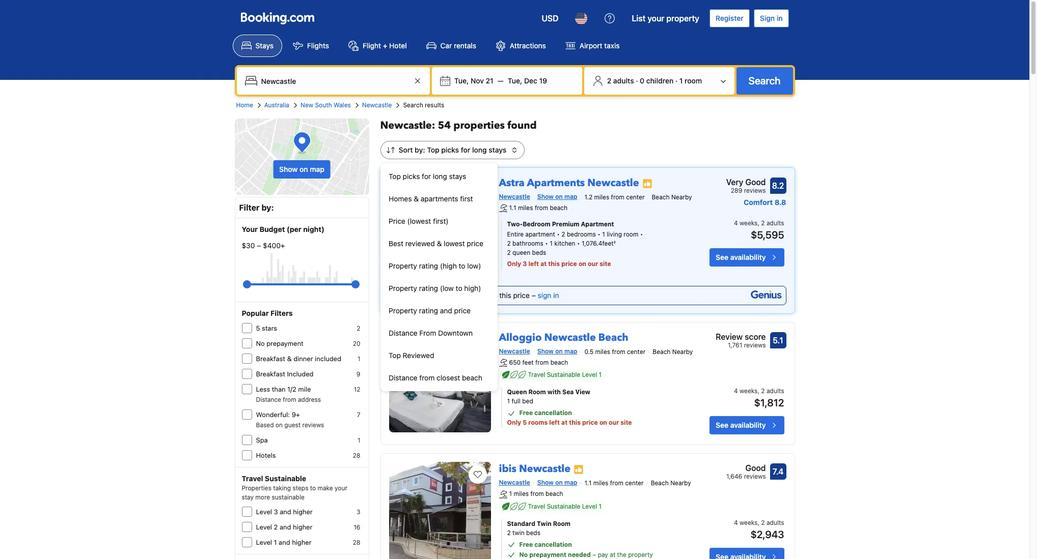 Task type: locate. For each thing, give the bounding box(es) containing it.
650
[[509, 359, 521, 367]]

show on map for $1,812
[[537, 348, 577, 356]]

1 availability from the top
[[730, 253, 766, 262]]

center for ibis newcastle
[[625, 480, 644, 488]]

hotel
[[389, 41, 407, 50]]

1 vertical spatial to
[[456, 284, 462, 293]]

2 vertical spatial property
[[389, 307, 417, 315]]

nearby for astra apartments newcastle
[[671, 193, 692, 201]]

for down newcastle: 54 properties found
[[461, 146, 470, 154]]

2 down entire
[[507, 240, 511, 248]]

reviews inside very good 289 reviews
[[744, 187, 766, 195]]

2 vertical spatial weeks
[[740, 519, 758, 527]]

0 vertical spatial distance
[[389, 329, 417, 338]]

list
[[632, 14, 646, 23]]

beach for $2,943
[[546, 491, 563, 498]]

, inside 4 weeks , 2 adults $5,595
[[758, 220, 759, 227]]

1 vertical spatial property
[[628, 551, 653, 559]]

0 horizontal spatial &
[[287, 355, 292, 363]]

2 free cancellation from the top
[[519, 541, 572, 549]]

– left pay
[[593, 551, 596, 559]]

at
[[540, 260, 547, 268], [561, 419, 567, 427], [610, 551, 615, 559]]

1 vertical spatial room
[[553, 520, 570, 528]]

room right twin
[[553, 520, 570, 528]]

0 horizontal spatial our
[[588, 260, 598, 268]]

price right "lowest"
[[467, 239, 483, 248]]

level for level 2 and higher
[[256, 524, 272, 532]]

1 horizontal spatial ·
[[675, 76, 678, 85]]

see availability link down 4 weeks , 2 adults $1,812
[[710, 417, 784, 435]]

and inside button
[[440, 307, 452, 315]]

2 4 from the top
[[734, 388, 738, 395]]

0 horizontal spatial site
[[600, 260, 611, 268]]

weeks inside 4 weeks , 2 adults $5,595
[[740, 220, 758, 227]]

from for 650 feet from beach
[[535, 359, 549, 367]]

budget
[[260, 225, 285, 234]]

property inside property rating and price button
[[389, 307, 417, 315]]

to for (high
[[459, 262, 465, 270]]

1 horizontal spatial tue,
[[508, 76, 522, 85]]

to left low)
[[459, 262, 465, 270]]

, up $1,812 at right bottom
[[758, 388, 759, 395]]

4 for ibis newcastle
[[734, 519, 738, 527]]

top down 54
[[427, 146, 439, 154]]

price (lowest first)
[[389, 217, 449, 226]]

1 up standard twin room link
[[599, 503, 602, 511]]

$30
[[242, 241, 255, 250]]

show for $1,812
[[537, 348, 554, 356]]

homes & apartments first
[[389, 195, 473, 203]]

1 vertical spatial only
[[507, 419, 521, 427]]

queen
[[507, 389, 527, 396]]

reviews inside good 1,646 reviews
[[744, 473, 766, 481]]

flights link
[[284, 35, 338, 57]]

2 property from the top
[[389, 284, 417, 293]]

19
[[539, 76, 547, 85]]

property down get
[[389, 307, 417, 315]]

full
[[512, 398, 520, 406]]

0 vertical spatial stays
[[489, 146, 506, 154]]

1 vertical spatial &
[[437, 239, 442, 248]]

room up bed
[[528, 389, 546, 396]]

3 property from the top
[[389, 307, 417, 315]]

flight + hotel
[[363, 41, 407, 50]]

2 vertical spatial nearby
[[670, 480, 691, 488]]

28 down 16
[[353, 539, 360, 547]]

for up the homes & apartments first
[[422, 172, 431, 181]]

travel up properties
[[242, 475, 263, 483]]

our down 1,076.4feet² on the top right of the page
[[588, 260, 598, 268]]

1 vertical spatial stays
[[449, 172, 466, 181]]

28 down 7 at the bottom left of page
[[353, 452, 360, 460]]

new south wales
[[301, 101, 351, 109]]

this property is part of our preferred partner program. it's committed to providing excellent service and good value. it'll pay us a higher commission if you make a booking. image
[[642, 179, 652, 189], [574, 465, 584, 475], [574, 465, 584, 475]]

main content
[[380, 119, 798, 560]]

2 see availability from the top
[[716, 421, 766, 430]]

site inside two-bedroom premium apartment entire apartment • 2 bedrooms • 1 living room • 2 bathrooms • 1 kitchen • 1,076.4feet² 2 queen beds only 3 left at this price on our site
[[600, 260, 611, 268]]

adults up $5,595
[[767, 220, 784, 227]]

& right 'homes'
[[414, 195, 419, 203]]

1 , from the top
[[758, 220, 759, 227]]

0 vertical spatial breakfast
[[256, 355, 285, 363]]

show for $2,943
[[537, 479, 554, 487]]

0 vertical spatial at
[[540, 260, 547, 268]]

12
[[354, 386, 360, 394]]

0 horizontal spatial in
[[553, 291, 559, 300]]

only down full
[[507, 419, 521, 427]]

level up standard twin room link
[[582, 503, 597, 511]]

9
[[356, 371, 360, 378]]

your right list
[[648, 14, 664, 23]]

weeks up $2,943
[[740, 519, 758, 527]]

review score element
[[716, 331, 766, 343]]

3 4 from the top
[[734, 519, 738, 527]]

1 free cancellation from the top
[[519, 410, 572, 417]]

0 horizontal spatial 5
[[256, 324, 260, 333]]

, up $5,595
[[758, 220, 759, 227]]

astra apartments newcastle
[[499, 176, 639, 190]]

top picks for long stays button
[[380, 166, 498, 188]]

beach nearby for astra apartments newcastle
[[652, 193, 692, 201]]

1 vertical spatial no
[[519, 551, 528, 559]]

cancellation up rooms
[[534, 410, 572, 417]]

stays link
[[233, 35, 282, 57]]

weeks up $1,812 at right bottom
[[740, 388, 758, 395]]

see availability down 4 weeks , 2 adults $1,812
[[716, 421, 766, 430]]

show on map for $5,595
[[537, 193, 577, 201]]

make
[[318, 485, 333, 493]]

our inside two-bedroom premium apartment entire apartment • 2 bedrooms • 1 living room • 2 bathrooms • 1 kitchen • 1,076.4feet² 2 queen beds only 3 left at this price on our site
[[588, 260, 598, 268]]

1 vertical spatial ,
[[758, 388, 759, 395]]

beach right '0.5 miles from center'
[[653, 348, 671, 356]]

1 breakfast from the top
[[256, 355, 285, 363]]

adults
[[613, 76, 634, 85], [767, 220, 784, 227], [767, 388, 784, 395], [767, 519, 784, 527]]

• right 'living' on the right top
[[640, 231, 643, 239]]

0 vertical spatial center
[[626, 193, 645, 201]]

2 adults · 0 children · 1 room button
[[588, 71, 730, 91]]

group
[[247, 277, 355, 293]]

breakfast up less
[[256, 370, 285, 378]]

1 see availability from the top
[[716, 253, 766, 262]]

miles for $5,595
[[594, 193, 609, 201]]

2 vertical spatial top
[[389, 351, 401, 360]]

on inside two-bedroom premium apartment entire apartment • 2 bedrooms • 1 living room • 2 bathrooms • 1 kitchen • 1,076.4feet² 2 queen beds only 3 left at this price on our site
[[579, 260, 586, 268]]

alloggio newcastle beach image
[[389, 331, 491, 433]]

see availability for $1,812
[[716, 421, 766, 430]]

0 vertical spatial 1.1
[[509, 204, 516, 212]]

2 28 from the top
[[353, 539, 360, 547]]

from down ibis newcastle
[[530, 491, 544, 498]]

3 rating from the top
[[419, 307, 438, 315]]

1 vertical spatial higher
[[293, 524, 312, 532]]

0 vertical spatial only
[[507, 260, 521, 268]]

see availability link down 4 weeks , 2 adults $5,595
[[710, 249, 784, 267]]

1 vertical spatial this
[[499, 291, 511, 300]]

2 inside 4 weeks , 2 adults $1,812
[[761, 388, 765, 395]]

, for astra apartments newcastle
[[758, 220, 759, 227]]

0 horizontal spatial at
[[540, 260, 547, 268]]

only inside two-bedroom premium apartment entire apartment • 2 bedrooms • 1 living room • 2 bathrooms • 1 kitchen • 1,076.4feet² 2 queen beds only 3 left at this price on our site
[[507, 260, 521, 268]]

54
[[438, 119, 451, 132]]

5
[[256, 324, 260, 333], [523, 419, 527, 427]]

28
[[353, 452, 360, 460], [353, 539, 360, 547]]

beach for $1,812
[[653, 348, 671, 356]]

2 vertical spatial rating
[[419, 307, 438, 315]]

travel sustainable level 1 up twin
[[528, 503, 602, 511]]

3 up level 2 and higher
[[274, 508, 278, 516]]

beach down alloggio newcastle beach
[[550, 359, 568, 367]]

–
[[257, 241, 261, 250], [532, 291, 536, 300], [593, 551, 596, 559]]

reviews right the 1,761
[[744, 342, 766, 349]]

Where are you going? field
[[257, 72, 411, 90]]

adults left 0
[[613, 76, 634, 85]]

2 , from the top
[[758, 388, 759, 395]]

travel sustainable level 1 up sea
[[528, 371, 602, 379]]

property up property rating and price
[[389, 284, 417, 293]]

room inside 2 adults · 0 children · 1 room button
[[685, 76, 702, 85]]

airport taxis link
[[557, 35, 628, 57]]

to left make
[[310, 485, 316, 493]]

0 horizontal spatial tue,
[[454, 76, 469, 85]]

and down sustainable
[[280, 508, 291, 516]]

1 inside button
[[679, 76, 683, 85]]

nov
[[471, 76, 484, 85]]

based on guest reviews
[[256, 422, 324, 429]]

1 horizontal spatial picks
[[441, 146, 459, 154]]

best reviewed & lowest price
[[389, 239, 483, 248]]

standard twin room link
[[507, 520, 679, 529]]

4 down 1,646
[[734, 519, 738, 527]]

adults inside 4 weeks , 2 adults $1,812
[[767, 388, 784, 395]]

1 horizontal spatial 3
[[357, 509, 360, 516]]

and down only
[[440, 307, 452, 315]]

travel
[[528, 371, 545, 379], [242, 475, 263, 483], [528, 503, 545, 511]]

stays inside button
[[449, 172, 466, 181]]

distance up top reviewed
[[389, 329, 417, 338]]

beds inside two-bedroom premium apartment entire apartment • 2 bedrooms • 1 living room • 2 bathrooms • 1 kitchen • 1,076.4feet² 2 queen beds only 3 left at this price on our site
[[532, 249, 546, 257]]

search for search
[[748, 75, 781, 87]]

newcastle up 0.5
[[544, 331, 596, 345]]

0 vertical spatial higher
[[293, 508, 313, 516]]

sustainable for $1,812
[[547, 371, 580, 379]]

and for 3
[[280, 508, 291, 516]]

higher for level 3 and higher
[[293, 508, 313, 516]]

top left reviewed
[[389, 351, 401, 360]]

•
[[557, 231, 560, 239], [598, 231, 600, 239], [640, 231, 643, 239], [545, 240, 548, 248], [577, 240, 580, 248]]

1 28 from the top
[[353, 452, 360, 460]]

1 4 from the top
[[734, 220, 738, 227]]

adults for $1,812
[[767, 388, 784, 395]]

2 twin beds
[[507, 530, 540, 537]]

get a member-only discount on this price – sign in
[[393, 291, 559, 300]]

scored 5.1 element
[[770, 333, 786, 349]]

rating for (low
[[419, 284, 438, 293]]

results
[[425, 101, 444, 109]]

top
[[427, 146, 439, 154], [389, 172, 401, 181], [389, 351, 401, 360]]

reviews inside review score 1,761 reviews
[[744, 342, 766, 349]]

9+
[[292, 411, 300, 419]]

property inside list your property link
[[666, 14, 699, 23]]

map for $2,943
[[564, 479, 577, 487]]

2 travel sustainable level 1 from the top
[[528, 503, 602, 511]]

0 vertical spatial beds
[[532, 249, 546, 257]]

2
[[607, 76, 611, 85], [761, 220, 765, 227], [561, 231, 565, 239], [507, 240, 511, 248], [507, 249, 511, 257], [357, 325, 360, 333], [761, 388, 765, 395], [761, 519, 765, 527], [274, 524, 278, 532], [507, 530, 511, 537]]

center
[[626, 193, 645, 201], [627, 348, 645, 356], [625, 480, 644, 488]]

1 vertical spatial rating
[[419, 284, 438, 293]]

2 cancellation from the top
[[534, 541, 572, 549]]

adults up $2,943
[[767, 519, 784, 527]]

0 vertical spatial ,
[[758, 220, 759, 227]]

2 free from the top
[[519, 541, 533, 549]]

search inside button
[[748, 75, 781, 87]]

miles for $2,943
[[593, 480, 608, 488]]

blue genius logo image
[[751, 291, 782, 299], [751, 291, 782, 299]]

4 inside 4 weeks , 2 adults $2,943
[[734, 519, 738, 527]]

0 vertical spatial property
[[389, 262, 417, 270]]

1 cancellation from the top
[[534, 410, 572, 417]]

1 weeks from the top
[[740, 220, 758, 227]]

left inside two-bedroom premium apartment entire apartment • 2 bedrooms • 1 living room • 2 bathrooms • 1 kitchen • 1,076.4feet² 2 queen beds only 3 left at this price on our site
[[528, 260, 539, 268]]

1 horizontal spatial prepayment
[[529, 551, 566, 559]]

travel inside travel sustainable properties taking steps to make your stay more sustainable
[[242, 475, 263, 483]]

1 vertical spatial by:
[[262, 203, 274, 212]]

booking.com image
[[241, 12, 314, 24]]

1 good from the top
[[745, 178, 766, 187]]

price (lowest first) button
[[380, 210, 498, 233]]

top for reviewed
[[389, 351, 401, 360]]

, inside 4 weeks , 2 adults $2,943
[[758, 519, 759, 527]]

& for breakfast & dinner included
[[287, 355, 292, 363]]

entire
[[507, 231, 524, 239]]

newcastle link
[[362, 101, 392, 110]]

higher for level 2 and higher
[[293, 524, 312, 532]]

bed
[[522, 398, 533, 406]]

newcastle up the 1.2 miles from center
[[587, 176, 639, 190]]

5 left rooms
[[523, 419, 527, 427]]

1 vertical spatial picks
[[403, 172, 420, 181]]

twin
[[537, 520, 551, 528]]

comfort 8.8
[[744, 198, 786, 207]]

attractions
[[510, 41, 546, 50]]

twin
[[512, 530, 524, 537]]

apartments
[[527, 176, 585, 190]]

1.1 miles from beach
[[509, 204, 567, 212]]

21
[[486, 76, 493, 85]]

0 vertical spatial your
[[648, 14, 664, 23]]

1 horizontal spatial at
[[561, 419, 567, 427]]

property rating (low to high)
[[389, 284, 481, 293]]

a
[[407, 291, 411, 300]]

see availability for $5,595
[[716, 253, 766, 262]]

3 weeks from the top
[[740, 519, 758, 527]]

2 vertical spatial travel
[[528, 503, 545, 511]]

& for homes & apartments first
[[414, 195, 419, 203]]

20
[[353, 340, 360, 348]]

rating for (high
[[419, 262, 438, 270]]

rating left (low
[[419, 284, 438, 293]]

1 vertical spatial beach nearby
[[653, 348, 693, 356]]

0 horizontal spatial no
[[256, 340, 265, 348]]

4 inside 4 weeks , 2 adults $5,595
[[734, 220, 738, 227]]

rating left (high
[[419, 262, 438, 270]]

beach down this property is part of our preferred partner program. it's committed to providing excellent service and good value. it'll pay us a higher commission if you make a booking. icon
[[652, 193, 670, 201]]

2 rating from the top
[[419, 284, 438, 293]]

adults inside 4 weeks , 2 adults $5,595
[[767, 220, 784, 227]]

5 stars
[[256, 324, 277, 333]]

property inside the property rating (low to high) button
[[389, 284, 417, 293]]

2 see availability link from the top
[[710, 417, 784, 435]]

weeks inside 4 weeks , 2 adults $2,943
[[740, 519, 758, 527]]

from for 1.2 miles from center
[[611, 193, 624, 201]]

distance down less
[[256, 396, 281, 404]]

high)
[[464, 284, 481, 293]]

top up 'homes'
[[389, 172, 401, 181]]

0 vertical spatial travel sustainable level 1
[[528, 371, 602, 379]]

2 only from the top
[[507, 419, 521, 427]]

2 good from the top
[[745, 464, 766, 473]]

0 horizontal spatial ·
[[636, 76, 638, 85]]

1 horizontal spatial our
[[609, 419, 619, 427]]

0 vertical spatial free cancellation
[[519, 410, 572, 417]]

3 , from the top
[[758, 519, 759, 527]]

this property is part of our preferred partner program. it's committed to providing excellent service and good value. it'll pay us a higher commission if you make a booking. image
[[642, 179, 652, 189]]

3
[[523, 260, 527, 268], [274, 508, 278, 516], [357, 509, 360, 516]]

newcastle inside ibis newcastle link
[[519, 463, 571, 476]]

2 inside 4 weeks , 2 adults $2,943
[[761, 519, 765, 527]]

1 vertical spatial see
[[716, 421, 728, 430]]

1 see availability link from the top
[[710, 249, 784, 267]]

miles for $1,812
[[595, 348, 610, 356]]

availability down 4 weeks , 2 adults $1,812
[[730, 421, 766, 430]]

2 vertical spatial to
[[310, 485, 316, 493]]

cancellation for $2,943
[[534, 541, 572, 549]]

1 horizontal spatial property
[[666, 14, 699, 23]]

from up standard twin room link
[[610, 480, 623, 488]]

from for 1.1 miles from beach
[[535, 204, 548, 212]]

premium
[[552, 221, 579, 228]]

1.1 up two-
[[509, 204, 516, 212]]

reviews right guest
[[302, 422, 324, 429]]

prepayment for no prepayment
[[267, 340, 303, 348]]

map
[[310, 165, 324, 174], [564, 193, 577, 201], [564, 348, 577, 356], [564, 479, 577, 487]]

0 horizontal spatial for
[[422, 172, 431, 181]]

sustainable inside travel sustainable properties taking steps to make your stay more sustainable
[[265, 475, 306, 483]]

1.1 miles from center
[[584, 480, 644, 488]]

2 availability from the top
[[730, 421, 766, 430]]

28 for level 1 and higher
[[353, 539, 360, 547]]

by: for sort
[[415, 146, 425, 154]]

2 breakfast from the top
[[256, 370, 285, 378]]

reviews up comfort
[[744, 187, 766, 195]]

2 horizontal spatial &
[[437, 239, 442, 248]]

0 vertical spatial for
[[461, 146, 470, 154]]

miles up standard twin room link
[[593, 480, 608, 488]]

1 vertical spatial in
[[553, 291, 559, 300]]

0 vertical spatial see availability link
[[710, 249, 784, 267]]

breakfast for breakfast & dinner included
[[256, 355, 285, 363]]

newcastle right wales
[[362, 101, 392, 109]]

newcastle:
[[380, 119, 435, 132]]

site down queen room with sea view link
[[620, 419, 632, 427]]

beds down 'standard twin room'
[[526, 530, 540, 537]]

ibis
[[499, 463, 516, 476]]

ibis newcastle image
[[389, 463, 491, 560]]

1 vertical spatial left
[[549, 419, 560, 427]]

and for 1
[[279, 539, 290, 547]]

0 horizontal spatial prepayment
[[267, 340, 303, 348]]

from up bedroom at the right of the page
[[535, 204, 548, 212]]

reviews for score
[[744, 342, 766, 349]]

1 vertical spatial sustainable
[[265, 475, 306, 483]]

0 horizontal spatial search
[[403, 101, 423, 109]]

only down queen
[[507, 260, 521, 268]]

7.4
[[772, 468, 784, 477]]

on
[[300, 165, 308, 174], [555, 193, 563, 201], [579, 260, 586, 268], [489, 291, 497, 300], [555, 348, 563, 356], [599, 419, 607, 427], [275, 422, 283, 429], [555, 479, 563, 487]]

higher
[[293, 508, 313, 516], [293, 524, 312, 532], [292, 539, 311, 547]]

distance from downtown button
[[380, 322, 498, 345]]

1 vertical spatial –
[[532, 291, 536, 300]]

0 vertical spatial 4
[[734, 220, 738, 227]]

0 horizontal spatial long
[[433, 172, 447, 181]]

1 vertical spatial top
[[389, 172, 401, 181]]

4 weeks , 2 adults $1,812
[[734, 388, 784, 409]]

beds down bathrooms
[[532, 249, 546, 257]]

our down queen room with sea view link
[[609, 419, 619, 427]]

0 vertical spatial site
[[600, 260, 611, 268]]

0 vertical spatial see
[[716, 253, 728, 262]]

see availability link for $1,812
[[710, 417, 784, 435]]

only
[[443, 291, 457, 300]]

availability for $5,595
[[730, 253, 766, 262]]

1 down level 2 and higher
[[274, 539, 277, 547]]

1 vertical spatial cancellation
[[534, 541, 572, 549]]

cancellation for $1,812
[[534, 410, 572, 417]]

1 vertical spatial travel
[[242, 475, 263, 483]]

1 travel sustainable level 1 from the top
[[528, 371, 602, 379]]

0 vertical spatial beach nearby
[[652, 193, 692, 201]]

cancellation down twin
[[534, 541, 572, 549]]

1 property from the top
[[389, 262, 417, 270]]

this property is part of our preferred partner program. it's committed to providing excellent service and good value. it'll pay us a higher commission if you make a booking. image for astra apartments newcastle
[[642, 179, 652, 189]]

beach up premium on the top right
[[550, 204, 567, 212]]

map for $5,595
[[564, 193, 577, 201]]

new south wales link
[[301, 101, 351, 110]]

1.1 for 1.1 miles from beach
[[509, 204, 516, 212]]

alloggio newcastle beach link
[[499, 327, 628, 345]]

1 rating from the top
[[419, 262, 438, 270]]

property rating and price button
[[380, 300, 498, 322]]

1 horizontal spatial your
[[648, 14, 664, 23]]

search
[[748, 75, 781, 87], [403, 101, 423, 109]]

breakfast down no prepayment
[[256, 355, 285, 363]]

and down level 2 and higher
[[279, 539, 290, 547]]

by: right sort
[[415, 146, 425, 154]]

0 vertical spatial availability
[[730, 253, 766, 262]]

level 1 and higher
[[256, 539, 311, 547]]

beach
[[652, 193, 670, 201], [598, 331, 628, 345], [653, 348, 671, 356], [651, 480, 669, 488]]

rating down member-
[[419, 307, 438, 315]]

weeks for astra apartments newcastle
[[740, 220, 758, 227]]

0 vertical spatial good
[[745, 178, 766, 187]]

get
[[393, 291, 405, 300]]

beach for $1,812
[[550, 359, 568, 367]]

0 vertical spatial travel
[[528, 371, 545, 379]]

picks down 54
[[441, 146, 459, 154]]

1 up 9
[[358, 356, 360, 363]]

2 left 0
[[607, 76, 611, 85]]

beach for $5,595
[[550, 204, 567, 212]]

adults inside button
[[613, 76, 634, 85]]

sustainable up twin
[[547, 503, 580, 511]]

room
[[685, 76, 702, 85], [624, 231, 638, 239]]

1 horizontal spatial by:
[[415, 146, 425, 154]]

room right children
[[685, 76, 702, 85]]

1 vertical spatial see availability link
[[710, 417, 784, 435]]

no for no prepayment
[[256, 340, 265, 348]]

picks up 'homes'
[[403, 172, 420, 181]]

included
[[315, 355, 341, 363]]

best
[[389, 239, 403, 248]]

1 free from the top
[[519, 410, 533, 417]]

2 see from the top
[[716, 421, 728, 430]]

queen room with sea view
[[507, 389, 590, 396]]

beach up '0.5 miles from center'
[[598, 331, 628, 345]]

, inside 4 weeks , 2 adults $1,812
[[758, 388, 759, 395]]

prepayment for no prepayment needed – pay at the property
[[529, 551, 566, 559]]

2 weeks from the top
[[740, 388, 758, 395]]

adults inside 4 weeks , 2 adults $2,943
[[767, 519, 784, 527]]

0 horizontal spatial room
[[528, 389, 546, 396]]

1 see from the top
[[716, 253, 728, 262]]

0 vertical spatial –
[[257, 241, 261, 250]]

beach up twin
[[546, 491, 563, 498]]

0 vertical spatial &
[[414, 195, 419, 203]]

distance for distance from closest beach
[[389, 374, 417, 383]]

1 only from the top
[[507, 260, 521, 268]]

show on map for $2,943
[[537, 479, 577, 487]]

from right '1.2'
[[611, 193, 624, 201]]

• up 1,076.4feet² on the top right of the page
[[598, 231, 600, 239]]

0 vertical spatial prepayment
[[267, 340, 303, 348]]

higher down sustainable
[[293, 508, 313, 516]]

3 up 16
[[357, 509, 360, 516]]

from right 0.5
[[612, 348, 625, 356]]

register
[[716, 14, 744, 22]]

higher for level 1 and higher
[[292, 539, 311, 547]]

1 vertical spatial travel sustainable level 1
[[528, 503, 602, 511]]

good up comfort
[[745, 178, 766, 187]]

sign in link
[[754, 9, 789, 28]]

0 vertical spatial left
[[528, 260, 539, 268]]

1 horizontal spatial room
[[553, 520, 570, 528]]

beach for $5,595
[[652, 193, 670, 201]]

1 vertical spatial 4
[[734, 388, 738, 395]]

miles right 0.5
[[595, 348, 610, 356]]

no down 2 twin beds
[[519, 551, 528, 559]]

property inside property rating (high to low) button
[[389, 262, 417, 270]]

1 horizontal spatial no
[[519, 551, 528, 559]]

0 horizontal spatial left
[[528, 260, 539, 268]]

wonderful: 9+
[[256, 411, 300, 419]]

by: right filter
[[262, 203, 274, 212]]

2 horizontal spatial this
[[569, 419, 581, 427]]

1 vertical spatial search
[[403, 101, 423, 109]]

price inside two-bedroom premium apartment entire apartment • 2 bedrooms • 1 living room • 2 bathrooms • 1 kitchen • 1,076.4feet² 2 queen beds only 3 left at this price on our site
[[561, 260, 577, 268]]



Task type: vqa. For each thing, say whether or not it's contained in the screenshot.
"December 2023"
no



Task type: describe. For each thing, give the bounding box(es) containing it.
top for picks
[[389, 172, 401, 181]]

search button
[[736, 67, 793, 95]]

no prepayment
[[256, 340, 303, 348]]

discount
[[459, 291, 487, 300]]

closest
[[437, 374, 460, 383]]

1 left full
[[507, 398, 510, 406]]

scored 7.4 element
[[770, 464, 786, 480]]

travel for $2,943
[[528, 503, 545, 511]]

sort by: top picks for long stays
[[399, 146, 506, 154]]

search results updated. newcastle: 54 properties found. element
[[380, 119, 795, 133]]

list your property
[[632, 14, 699, 23]]

see availability link for $5,595
[[710, 249, 784, 267]]

hotels
[[256, 452, 276, 460]]

scored 8.2 element
[[770, 178, 786, 194]]

less
[[256, 386, 270, 394]]

on inside button
[[300, 165, 308, 174]]

free for $1,812
[[519, 410, 533, 417]]

no for no prepayment needed – pay at the property
[[519, 551, 528, 559]]

• down bedrooms
[[577, 240, 580, 248]]

28 for hotels
[[353, 452, 360, 460]]

property rating and price
[[389, 307, 471, 315]]

5 inside main content
[[523, 419, 527, 427]]

picks inside button
[[403, 172, 420, 181]]

map for $1,812
[[564, 348, 577, 356]]

top reviewed button
[[380, 345, 498, 367]]

queen
[[512, 249, 530, 257]]

stars
[[262, 324, 277, 333]]

no prepayment needed – pay at the property
[[519, 551, 653, 559]]

• up kitchen
[[557, 231, 560, 239]]

free for $2,943
[[519, 541, 533, 549]]

breakfast included
[[256, 370, 314, 378]]

2 inside button
[[607, 76, 611, 85]]

show inside button
[[279, 165, 298, 174]]

16
[[354, 524, 360, 532]]

from for 0.5 miles from center
[[612, 348, 625, 356]]

8.8
[[775, 198, 786, 207]]

0 horizontal spatial property
[[628, 551, 653, 559]]

1 horizontal spatial for
[[461, 146, 470, 154]]

reviews for good
[[744, 187, 766, 195]]

car
[[440, 41, 452, 50]]

airport
[[580, 41, 602, 50]]

main content containing newcastle: 54 properties found
[[380, 119, 798, 560]]

650 feet from beach
[[509, 359, 568, 367]]

review score 1,761 reviews
[[716, 333, 766, 349]]

nearby for ibis newcastle
[[670, 480, 691, 488]]

1,646
[[726, 473, 742, 481]]

flight
[[363, 41, 381, 50]]

2 left twin
[[507, 530, 511, 537]]

filter by:
[[239, 203, 274, 212]]

free cancellation for $2,943
[[519, 541, 572, 549]]

property rating (high to low) button
[[380, 255, 498, 278]]

address
[[298, 396, 321, 404]]

astra
[[499, 176, 525, 190]]

level for level 3 and higher
[[256, 508, 272, 516]]

beach nearby for ibis newcastle
[[651, 480, 691, 488]]

filter
[[239, 203, 260, 212]]

night)
[[303, 225, 324, 234]]

2 inside 4 weeks , 2 adults $5,595
[[761, 220, 765, 227]]

travel sustainable level 1 for $1,812
[[528, 371, 602, 379]]

0 vertical spatial 5
[[256, 324, 260, 333]]

sustainable for $2,943
[[547, 503, 580, 511]]

2 horizontal spatial at
[[610, 551, 615, 559]]

availability for $1,812
[[730, 421, 766, 430]]

—
[[498, 76, 504, 85]]

weeks for ibis newcastle
[[740, 519, 758, 527]]

from inside button
[[419, 374, 435, 383]]

2 up level 1 and higher
[[274, 524, 278, 532]]

travel for $1,812
[[528, 371, 545, 379]]

free cancellation for $1,812
[[519, 410, 572, 417]]

miles down ibis
[[514, 491, 529, 498]]

lowest
[[444, 239, 465, 248]]

usd
[[542, 14, 558, 23]]

2 up kitchen
[[561, 231, 565, 239]]

2 vertical spatial –
[[593, 551, 596, 559]]

8.2
[[772, 181, 784, 190]]

1 full bed
[[507, 398, 533, 406]]

member-
[[413, 291, 443, 300]]

adults for $2,943
[[767, 519, 784, 527]]

1.1 for 1.1 miles from center
[[584, 480, 592, 488]]

4 weeks , 2 adults $2,943
[[734, 519, 784, 541]]

search for search results
[[403, 101, 423, 109]]

the
[[617, 551, 626, 559]]

0 vertical spatial picks
[[441, 146, 459, 154]]

price
[[389, 217, 405, 226]]

4 for astra apartments newcastle
[[734, 220, 738, 227]]

properties
[[453, 119, 505, 132]]

from for 1 miles from beach
[[530, 491, 544, 498]]

weeks inside 4 weeks , 2 adults $1,812
[[740, 388, 758, 395]]

found
[[507, 119, 537, 132]]

1.2 miles from center
[[584, 193, 645, 201]]

sustainable
[[272, 494, 305, 502]]

flight + hotel link
[[340, 35, 415, 57]]

1,761
[[728, 342, 742, 349]]

apartments
[[421, 195, 458, 203]]

0.5
[[584, 348, 593, 356]]

at inside two-bedroom premium apartment entire apartment • 2 bedrooms • 1 living room • 2 bathrooms • 1 kitchen • 1,076.4feet² 2 queen beds only 3 left at this price on our site
[[540, 260, 547, 268]]

2 adults · 0 children · 1 room
[[607, 76, 702, 85]]

0
[[640, 76, 644, 85]]

1 · from the left
[[636, 76, 638, 85]]

this property is part of our preferred partner program. it's committed to providing excellent service and good value. it'll pay us a higher commission if you make a booking. image for ibis newcastle
[[574, 465, 584, 475]]

breakfast for breakfast included
[[256, 370, 285, 378]]

property for property rating and price
[[389, 307, 417, 315]]

distance from closest beach
[[389, 374, 482, 383]]

map inside button
[[310, 165, 324, 174]]

search results
[[403, 101, 444, 109]]

distance for distance from address
[[256, 396, 281, 404]]

0 vertical spatial top
[[427, 146, 439, 154]]

4 inside 4 weeks , 2 adults $1,812
[[734, 388, 738, 395]]

sign in
[[760, 14, 783, 22]]

1 horizontal spatial left
[[549, 419, 560, 427]]

attractions link
[[487, 35, 555, 57]]

travel sustainable level 1 for $2,943
[[528, 503, 602, 511]]

to for (low
[[456, 284, 462, 293]]

, for ibis newcastle
[[758, 519, 759, 527]]

1 left kitchen
[[550, 240, 553, 248]]

by: for filter
[[262, 203, 274, 212]]

beach for $2,943
[[651, 480, 669, 488]]

level for level 1 and higher
[[256, 539, 272, 547]]

1 up queen room with sea view link
[[599, 371, 602, 379]]

level up queen room with sea view link
[[582, 371, 597, 379]]

properties
[[242, 485, 271, 493]]

price left sign
[[513, 291, 530, 300]]

see for $5,595
[[716, 253, 728, 262]]

property for property rating (high to low)
[[389, 262, 417, 270]]

car rentals
[[440, 41, 476, 50]]

1 up 1,076.4feet² on the top right of the page
[[602, 231, 605, 239]]

astra apartments newcastle image
[[389, 176, 491, 278]]

long inside button
[[433, 172, 447, 181]]

wonderful:
[[256, 411, 290, 419]]

taking
[[273, 485, 291, 493]]

from down '1/2'
[[283, 396, 296, 404]]

1 vertical spatial beds
[[526, 530, 540, 537]]

price down queen room with sea view link
[[582, 419, 598, 427]]

rating for and
[[419, 307, 438, 315]]

show on map inside show on map button
[[279, 165, 324, 174]]

adults for $5,595
[[767, 220, 784, 227]]

newcastle inside astra apartments newcastle link
[[587, 176, 639, 190]]

newcastle down ibis
[[499, 479, 530, 487]]

1 down 7 at the bottom left of page
[[358, 437, 360, 445]]

first
[[460, 195, 473, 203]]

pay
[[598, 551, 608, 559]]

0 horizontal spatial 3
[[274, 508, 278, 516]]

very good element
[[726, 176, 766, 188]]

very
[[726, 178, 743, 187]]

newcastle inside "alloggio newcastle beach" link
[[544, 331, 596, 345]]

1 vertical spatial nearby
[[672, 348, 693, 356]]

$400+
[[263, 241, 285, 250]]

less than 1/2 mile
[[256, 386, 311, 394]]

australia
[[264, 101, 289, 109]]

see for $1,812
[[716, 421, 728, 430]]

from for 1.1 miles from center
[[610, 480, 623, 488]]

room inside two-bedroom premium apartment entire apartment • 2 bedrooms • 1 living room • 2 bathrooms • 1 kitchen • 1,076.4feet² 2 queen beds only 3 left at this price on our site
[[624, 231, 638, 239]]

property rating (low to high) button
[[380, 278, 498, 300]]

only 5 rooms left at this price on our site
[[507, 419, 632, 427]]

and for rating
[[440, 307, 452, 315]]

2 up 20
[[357, 325, 360, 333]]

needed
[[568, 551, 591, 559]]

3 inside two-bedroom premium apartment entire apartment • 2 bedrooms • 1 living room • 2 bathrooms • 1 kitchen • 1,076.4feet² 2 queen beds only 3 left at this price on our site
[[523, 260, 527, 268]]

2 tue, from the left
[[508, 76, 522, 85]]

comfort
[[744, 198, 773, 207]]

$30 – $400+
[[242, 241, 285, 250]]

price down discount
[[454, 307, 471, 315]]

tue, nov 21 button
[[450, 72, 498, 90]]

good inside very good 289 reviews
[[745, 178, 766, 187]]

and for 2
[[280, 524, 291, 532]]

show for $5,595
[[537, 193, 554, 201]]

your budget (per night)
[[242, 225, 324, 234]]

top reviewed
[[389, 351, 434, 360]]

center for astra apartments newcastle
[[626, 193, 645, 201]]

1 tue, from the left
[[454, 76, 469, 85]]

top picks for long stays
[[389, 172, 466, 181]]

2 vertical spatial this
[[569, 419, 581, 427]]

wales
[[334, 101, 351, 109]]

for inside button
[[422, 172, 431, 181]]

to inside travel sustainable properties taking steps to make your stay more sustainable
[[310, 485, 316, 493]]

0 horizontal spatial this
[[499, 291, 511, 300]]

your inside travel sustainable properties taking steps to make your stay more sustainable
[[335, 485, 347, 493]]

bathrooms
[[512, 240, 543, 248]]

apartment
[[525, 231, 555, 239]]

good inside good 1,646 reviews
[[745, 464, 766, 473]]

apartment
[[581, 221, 614, 228]]

newcastle down astra at the top of the page
[[499, 193, 530, 201]]

reviewed
[[403, 351, 434, 360]]

register link
[[709, 9, 750, 28]]

show on map button
[[273, 160, 331, 179]]

0 vertical spatial long
[[472, 146, 487, 154]]

dec
[[524, 76, 537, 85]]

two-
[[507, 221, 523, 228]]

home
[[236, 101, 253, 109]]

• down apartment
[[545, 240, 548, 248]]

reviews for on
[[302, 422, 324, 429]]

beach inside button
[[462, 374, 482, 383]]

1 vertical spatial at
[[561, 419, 567, 427]]

this inside two-bedroom premium apartment entire apartment • 2 bedrooms • 1 living room • 2 bathrooms • 1 kitchen • 1,076.4feet² 2 queen beds only 3 left at this price on our site
[[548, 260, 560, 268]]

property for property rating (low to high)
[[389, 284, 417, 293]]

miles up two-
[[518, 204, 533, 212]]

1 horizontal spatial in
[[777, 14, 783, 22]]

distance for distance from downtown
[[389, 329, 417, 338]]

5.1
[[773, 336, 783, 345]]

good element
[[726, 463, 766, 475]]

1 down ibis
[[509, 491, 512, 498]]

homes & apartments first button
[[380, 188, 498, 210]]

2 · from the left
[[675, 76, 678, 85]]

newcastle up 650
[[499, 348, 530, 356]]

1 horizontal spatial site
[[620, 419, 632, 427]]

$5,595
[[751, 229, 784, 241]]

0 horizontal spatial –
[[257, 241, 261, 250]]

airport taxis
[[580, 41, 620, 50]]

1 horizontal spatial stays
[[489, 146, 506, 154]]

alloggio newcastle beach
[[499, 331, 628, 345]]

1 vertical spatial center
[[627, 348, 645, 356]]

1 miles from beach
[[509, 491, 563, 498]]

travel sustainable properties taking steps to make your stay more sustainable
[[242, 475, 347, 502]]

2 left queen
[[507, 249, 511, 257]]

homes
[[389, 195, 412, 203]]



